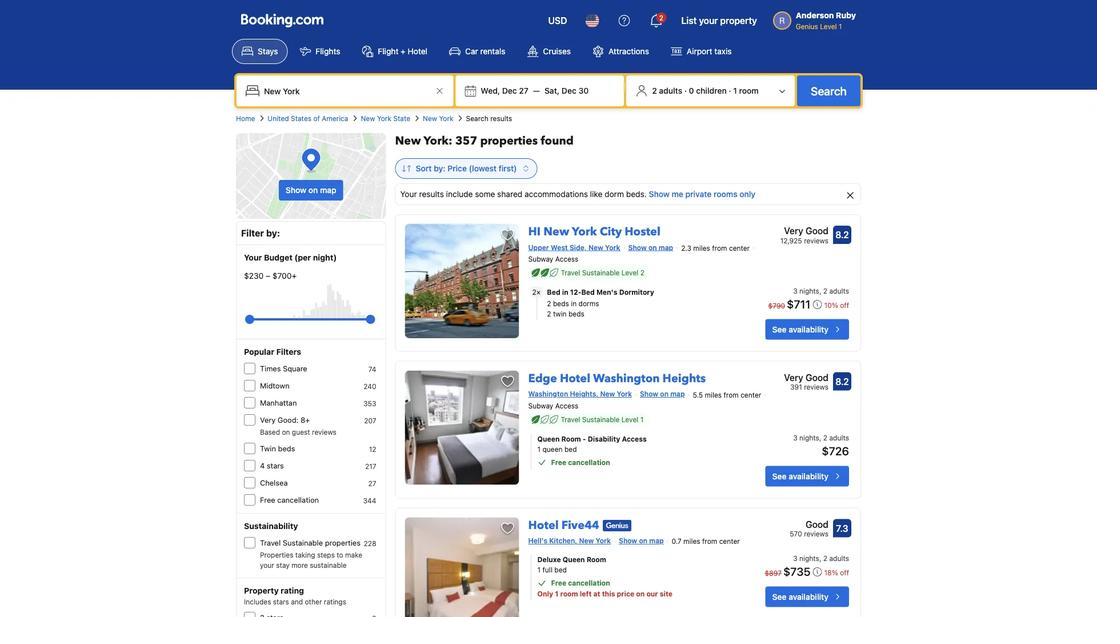 Task type: vqa. For each thing, say whether or not it's contained in the screenshot.
Savings.
no



Task type: describe. For each thing, give the bounding box(es) containing it.
0 vertical spatial in
[[562, 288, 568, 296]]

nights for $735
[[799, 555, 819, 563]]

1 horizontal spatial in
[[571, 300, 577, 308]]

reviews for very good 12,925 reviews
[[804, 237, 829, 245]]

york down the city
[[605, 243, 620, 251]]

west
[[551, 243, 568, 251]]

access for hotel
[[555, 402, 578, 410]]

ruby
[[836, 11, 856, 20]]

filter by:
[[241, 228, 280, 239]]

2 vertical spatial miles
[[683, 538, 700, 546]]

include
[[446, 189, 473, 199]]

1 vertical spatial free
[[260, 496, 275, 504]]

228
[[364, 539, 376, 547]]

edge
[[528, 371, 557, 386]]

30
[[579, 86, 589, 95]]

rating
[[281, 586, 304, 595]]

sat, dec 30 button
[[540, 81, 593, 101]]

hi new york city hostel
[[528, 224, 661, 240]]

very good element for edge hotel washington heights
[[784, 371, 829, 384]]

344
[[363, 497, 376, 505]]

1 down 5.5 miles from center subway access on the bottom
[[640, 416, 644, 424]]

york down the edge hotel washington heights
[[617, 390, 632, 398]]

disability
[[588, 435, 620, 443]]

rentals
[[480, 47, 505, 56]]

show inside button
[[286, 185, 306, 195]]

$700+
[[272, 271, 297, 281]]

sustainable for york
[[582, 269, 620, 277]]

show on map for very good 12,925 reviews
[[628, 243, 673, 251]]

hell's
[[528, 537, 547, 545]]

five44
[[562, 517, 599, 533]]

reviews inside good 570 reviews
[[804, 530, 829, 538]]

see availability for hi new york city hostel
[[772, 325, 829, 334]]

2 down the 2.3 miles from center subway access
[[640, 269, 644, 277]]

kitchen,
[[549, 537, 577, 545]]

dormitory
[[619, 288, 654, 296]]

left
[[580, 590, 592, 598]]

cancellation for good
[[568, 458, 610, 466]]

good element
[[790, 517, 829, 531]]

private
[[685, 189, 712, 199]]

men's
[[597, 288, 617, 296]]

travel inside travel sustainable properties 228 properties taking steps to make your stay more sustainable
[[260, 539, 281, 547]]

twin
[[260, 444, 276, 453]]

new up "west"
[[544, 224, 569, 240]]

see for hi new york city hostel
[[772, 325, 787, 334]]

only 1 room left at this price on our site
[[537, 590, 673, 598]]

2 left 12-
[[532, 288, 536, 296]]

hostel
[[625, 224, 661, 240]]

, for $711
[[819, 287, 821, 295]]

city
[[600, 224, 622, 240]]

price
[[617, 590, 634, 598]]

manhattan
[[260, 399, 297, 407]]

york inside the new york state link
[[377, 114, 391, 122]]

show for very good 12,925 reviews
[[628, 243, 647, 251]]

0 vertical spatial beds
[[553, 300, 569, 308]]

very good element for hi new york city hostel
[[780, 224, 829, 238]]

0 vertical spatial 27
[[519, 86, 529, 95]]

10%
[[824, 301, 838, 309]]

adults up 18% off
[[829, 555, 849, 563]]

bed in 12-bed men's dormitory link
[[547, 287, 731, 298]]

5.5 miles from center subway access
[[528, 391, 761, 410]]

guest
[[292, 428, 310, 436]]

cancellation for 570
[[568, 579, 610, 587]]

search results
[[466, 114, 512, 122]]

travel for hotel
[[561, 416, 580, 424]]

by: for sort
[[434, 164, 445, 173]]

level for edge hotel washington heights
[[622, 416, 638, 424]]

based on guest reviews
[[260, 428, 336, 436]]

very for edge hotel washington heights
[[784, 372, 803, 383]]

anderson
[[796, 11, 834, 20]]

2 inside button
[[652, 86, 657, 95]]

subway for edge
[[528, 402, 553, 410]]

see availability link for hi new york city hostel
[[765, 319, 849, 340]]

your for your budget (per night)
[[244, 253, 262, 262]]

1 vertical spatial cancellation
[[277, 496, 319, 504]]

new down five44
[[579, 537, 594, 545]]

3 see from the top
[[772, 592, 787, 602]]

0 horizontal spatial room
[[560, 590, 578, 598]]

2.3
[[681, 244, 691, 252]]

reviews for based on guest reviews
[[312, 428, 336, 436]]

availability for hi new york city hostel
[[789, 325, 829, 334]]

show for good 570 reviews
[[619, 537, 637, 545]]

queen inside deluxe queen room link
[[563, 556, 585, 564]]

, for $735
[[819, 555, 821, 563]]

room inside 2 adults · 0 children · 1 room button
[[739, 86, 759, 95]]

3 see availability link from the top
[[765, 587, 849, 607]]

list
[[681, 15, 697, 26]]

1 horizontal spatial washington
[[593, 371, 660, 386]]

1 vertical spatial 27
[[368, 479, 376, 487]]

1 right only
[[555, 590, 559, 598]]

sort
[[416, 164, 432, 173]]

edge hotel washington heights link
[[528, 366, 706, 386]]

off for $735
[[840, 569, 849, 577]]

2 left twin
[[547, 310, 551, 318]]

this
[[602, 590, 615, 598]]

new york: 357 properties found
[[395, 133, 574, 149]]

taxis
[[714, 47, 732, 56]]

very for hi new york city hostel
[[784, 225, 803, 236]]

3 availability from the top
[[789, 592, 829, 602]]

your for your results include some shared accommodations like dorm beds. show me private rooms only
[[400, 189, 417, 199]]

new down state
[[395, 133, 421, 149]]

midtown
[[260, 381, 290, 390]]

-
[[583, 435, 586, 443]]

popular
[[244, 347, 274, 357]]

only
[[537, 590, 553, 598]]

upper west side, new york
[[528, 243, 620, 251]]

children
[[696, 86, 727, 95]]

2.3 miles from center subway access
[[528, 244, 750, 263]]

square
[[283, 364, 307, 373]]

york inside hi new york city hostel link
[[572, 224, 597, 240]]

found
[[541, 133, 574, 149]]

12-
[[570, 288, 581, 296]]

free for 570
[[551, 579, 566, 587]]

2 bed from the left
[[581, 288, 595, 296]]

home link
[[236, 113, 255, 123]]

at
[[593, 590, 600, 598]]

miles for hi new york city hostel
[[693, 244, 710, 252]]

2 left dorms
[[547, 300, 551, 308]]

1 vertical spatial washington
[[528, 390, 568, 398]]

includes
[[244, 598, 271, 606]]

(per
[[294, 253, 311, 262]]

see availability link for edge hotel washington heights
[[765, 466, 849, 486]]

results for search
[[490, 114, 512, 122]]

hotel five44 image
[[405, 517, 519, 617]]

adults up 10% off
[[829, 287, 849, 295]]

from for edge hotel washington heights
[[724, 391, 739, 399]]

hotel five44
[[528, 517, 599, 533]]

level for hi new york city hostel
[[622, 269, 638, 277]]

very good 391 reviews
[[784, 372, 829, 391]]

18% off
[[824, 569, 849, 577]]

filter
[[241, 228, 264, 239]]

bed for very good
[[564, 445, 577, 453]]

2 vertical spatial center
[[719, 538, 740, 546]]

×
[[536, 288, 541, 296]]

to
[[337, 551, 343, 559]]

travel sustainable level 2
[[561, 269, 644, 277]]

car rentals
[[465, 47, 505, 56]]

rooms
[[714, 189, 737, 199]]

4 stars
[[260, 461, 284, 470]]

new up york:
[[423, 114, 437, 122]]

deluxe
[[537, 556, 561, 564]]

york inside new york link
[[439, 114, 453, 122]]

1 bed from the left
[[547, 288, 560, 296]]

see availability for edge hotel washington heights
[[772, 471, 829, 481]]

show on map button
[[279, 180, 343, 201]]

2 vertical spatial access
[[622, 435, 647, 443]]

new york state
[[361, 114, 410, 122]]

2 vertical spatial from
[[702, 538, 717, 546]]

stays
[[258, 47, 278, 56]]

new york
[[423, 114, 453, 122]]

1 left queen
[[537, 445, 541, 453]]

free for good
[[551, 458, 566, 466]]

adults inside button
[[659, 86, 682, 95]]

0 vertical spatial stars
[[267, 461, 284, 470]]

$897
[[765, 570, 782, 578]]

york down five44
[[596, 537, 611, 545]]

availability for edge hotel washington heights
[[789, 471, 829, 481]]

travel for new
[[561, 269, 580, 277]]

show for very good 391 reviews
[[640, 390, 658, 398]]

chelsea
[[260, 479, 288, 487]]

edge hotel washington heights
[[528, 371, 706, 386]]

center for edge hotel washington heights
[[741, 391, 761, 399]]

very good 12,925 reviews
[[780, 225, 829, 245]]

your inside list your property link
[[699, 15, 718, 26]]

scored 8.2 element for edge hotel washington heights
[[833, 372, 851, 391]]

2 vertical spatial beds
[[278, 444, 295, 453]]

hotel inside hotel five44 link
[[528, 517, 559, 533]]

3 see availability from the top
[[772, 592, 829, 602]]

shared
[[497, 189, 522, 199]]

nights for $711
[[799, 287, 819, 295]]

map for very good 391 reviews
[[670, 390, 685, 398]]

very good: 8+
[[260, 416, 310, 424]]

show on map inside button
[[286, 185, 336, 195]]

2 adults · 0 children · 1 room
[[652, 86, 759, 95]]

new down the edge hotel washington heights
[[600, 390, 615, 398]]

1 queen bed
[[537, 445, 577, 453]]

1 vertical spatial beds
[[569, 310, 584, 318]]

1 inside button
[[733, 86, 737, 95]]

$726
[[822, 444, 849, 458]]

price
[[448, 164, 467, 173]]

3 nights , 2 adults for $735
[[793, 555, 849, 563]]

show on map for very good 391 reviews
[[640, 390, 685, 398]]

edge hotel washington heights image
[[405, 371, 519, 485]]

2 ×
[[532, 288, 541, 296]]

united
[[268, 114, 289, 122]]

level inside anderson ruby genius level 1
[[820, 22, 837, 30]]

new down hi new york city hostel
[[589, 243, 603, 251]]

search for search results
[[466, 114, 488, 122]]

good inside good 570 reviews
[[806, 519, 829, 530]]

1 full bed
[[537, 566, 567, 574]]

airport
[[687, 47, 712, 56]]



Task type: locate. For each thing, give the bounding box(es) containing it.
first)
[[499, 164, 517, 173]]

2 horizontal spatial hotel
[[560, 371, 590, 386]]

budget
[[264, 253, 293, 262]]

391
[[790, 383, 802, 391]]

18%
[[824, 569, 838, 577]]

2 , from the top
[[819, 434, 821, 442]]

beds right twin
[[278, 444, 295, 453]]

1 horizontal spatial hotel
[[528, 517, 559, 533]]

reviews right the 12,925
[[804, 237, 829, 245]]

0 vertical spatial properties
[[480, 133, 538, 149]]

your down sort
[[400, 189, 417, 199]]

2 up "$726"
[[823, 434, 827, 442]]

good for edge hotel washington heights
[[806, 372, 829, 383]]

results for your
[[419, 189, 444, 199]]

2 see availability link from the top
[[765, 466, 849, 486]]

nights up $735 on the right bottom of page
[[799, 555, 819, 563]]

0 vertical spatial availability
[[789, 325, 829, 334]]

access right disability
[[622, 435, 647, 443]]

york up the side,
[[572, 224, 597, 240]]

sustainable for washington
[[582, 416, 620, 424]]

2 nights from the top
[[799, 434, 819, 442]]

from right '0.7'
[[702, 538, 717, 546]]

full
[[543, 566, 552, 574]]

3 nights , 2 adults up 18%
[[793, 555, 849, 563]]

3 up $711
[[793, 287, 797, 295]]

3
[[793, 287, 797, 295], [793, 434, 797, 442], [793, 555, 797, 563]]

free cancellation for good
[[551, 458, 610, 466]]

travel up properties
[[260, 539, 281, 547]]

scored 8.2 element for hi new york city hostel
[[833, 226, 851, 244]]

3 , from the top
[[819, 555, 821, 563]]

level down anderson
[[820, 22, 837, 30]]

1 horizontal spatial results
[[490, 114, 512, 122]]

2 vertical spatial 3
[[793, 555, 797, 563]]

1 vertical spatial sustainable
[[582, 416, 620, 424]]

2 vertical spatial level
[[622, 416, 638, 424]]

$230 – $700+
[[244, 271, 297, 281]]

2 vertical spatial very
[[260, 416, 276, 424]]

1 horizontal spatial queen
[[563, 556, 585, 564]]

1 see availability link from the top
[[765, 319, 849, 340]]

27 down 217
[[368, 479, 376, 487]]

washington heights, new york
[[528, 390, 632, 398]]

scored 8.2 element right very good 391 reviews
[[833, 372, 851, 391]]

see availability
[[772, 325, 829, 334], [772, 471, 829, 481], [772, 592, 829, 602]]

, inside 3 nights , 2 adults $726
[[819, 434, 821, 442]]

bed
[[547, 288, 560, 296], [581, 288, 595, 296]]

8.2 right very good 12,925 reviews
[[835, 229, 849, 240]]

your results include some shared accommodations like dorm beds. show me private rooms only
[[400, 189, 755, 199]]

travel up 12-
[[561, 269, 580, 277]]

2 inside dropdown button
[[659, 14, 663, 22]]

2 vertical spatial free cancellation
[[551, 579, 610, 587]]

show
[[286, 185, 306, 195], [649, 189, 670, 199], [628, 243, 647, 251], [640, 390, 658, 398], [619, 537, 637, 545]]

subway inside the 2.3 miles from center subway access
[[528, 255, 553, 263]]

show on map for good 570 reviews
[[619, 537, 664, 545]]

1 vertical spatial in
[[571, 300, 577, 308]]

2 availability from the top
[[789, 471, 829, 481]]

washington up 5.5 miles from center subway access on the bottom
[[593, 371, 660, 386]]

dec
[[502, 86, 517, 95], [562, 86, 576, 95]]

27 left —
[[519, 86, 529, 95]]

2 button
[[643, 7, 670, 34]]

miles for edge hotel washington heights
[[705, 391, 722, 399]]

1 horizontal spatial your
[[699, 15, 718, 26]]

your
[[699, 15, 718, 26], [260, 561, 274, 569]]

very up based
[[260, 416, 276, 424]]

free cancellation for 570
[[551, 579, 610, 587]]

1 , from the top
[[819, 287, 821, 295]]

availability down 3 nights , 2 adults $726
[[789, 471, 829, 481]]

1 3 nights , 2 adults from the top
[[793, 287, 849, 295]]

from inside 5.5 miles from center subway access
[[724, 391, 739, 399]]

1 vertical spatial your
[[260, 561, 274, 569]]

queen inside "queen room - disability access" link
[[537, 435, 560, 443]]

scored 7.3 element
[[833, 519, 851, 537]]

1 vertical spatial stars
[[273, 598, 289, 606]]

times square
[[260, 364, 307, 373]]

1 subway from the top
[[528, 255, 553, 263]]

reviews inside very good 391 reviews
[[804, 383, 829, 391]]

adults inside 3 nights , 2 adults $726
[[829, 434, 849, 442]]

properties up the first)
[[480, 133, 538, 149]]

0 vertical spatial level
[[820, 22, 837, 30]]

3 nights from the top
[[799, 555, 819, 563]]

group
[[250, 310, 371, 329]]

sustainable
[[310, 561, 347, 569]]

1 vertical spatial from
[[724, 391, 739, 399]]

queen up queen
[[537, 435, 560, 443]]

3 3 from the top
[[793, 555, 797, 563]]

hotel up washington heights, new york
[[560, 371, 590, 386]]

7.3
[[836, 523, 848, 534]]

0 vertical spatial room
[[561, 435, 581, 443]]

reviews for very good 391 reviews
[[804, 383, 829, 391]]

me
[[672, 189, 683, 199]]

beds down dorms
[[569, 310, 584, 318]]

bed right ×
[[547, 288, 560, 296]]

cancellation down "chelsea"
[[277, 496, 319, 504]]

0 vertical spatial room
[[739, 86, 759, 95]]

2 see availability from the top
[[772, 471, 829, 481]]

0 vertical spatial off
[[840, 301, 849, 309]]

booking.com image
[[241, 14, 323, 27]]

–
[[266, 271, 270, 281]]

1 vertical spatial access
[[555, 402, 578, 410]]

2 vertical spatial hotel
[[528, 517, 559, 533]]

0 vertical spatial washington
[[593, 371, 660, 386]]

results
[[490, 114, 512, 122], [419, 189, 444, 199]]

1 horizontal spatial dec
[[562, 86, 576, 95]]

0 horizontal spatial results
[[419, 189, 444, 199]]

subway down upper
[[528, 255, 553, 263]]

nights inside 3 nights , 2 adults $726
[[799, 434, 819, 442]]

2 3 nights , 2 adults from the top
[[793, 555, 849, 563]]

1 vertical spatial room
[[560, 590, 578, 598]]

reviews right 570
[[804, 530, 829, 538]]

0 vertical spatial subway
[[528, 255, 553, 263]]

$790
[[768, 302, 785, 310]]

beds up twin
[[553, 300, 569, 308]]

free cancellation up left on the bottom of page
[[551, 579, 610, 587]]

cruises link
[[517, 39, 581, 64]]

0 vertical spatial very
[[784, 225, 803, 236]]

bed
[[564, 445, 577, 453], [554, 566, 567, 574]]

bed for good
[[554, 566, 567, 574]]

1 vertical spatial free cancellation
[[260, 496, 319, 504]]

miles
[[693, 244, 710, 252], [705, 391, 722, 399], [683, 538, 700, 546]]

8.2 for edge hotel washington heights
[[835, 376, 849, 387]]

good 570 reviews
[[790, 519, 829, 538]]

2 dec from the left
[[562, 86, 576, 95]]

3 for $735
[[793, 555, 797, 563]]

1 horizontal spatial ·
[[729, 86, 731, 95]]

united states of america link
[[268, 113, 348, 123]]

miles inside 5.5 miles from center subway access
[[705, 391, 722, 399]]

2 off from the top
[[840, 569, 849, 577]]

free cancellation
[[551, 458, 610, 466], [260, 496, 319, 504], [551, 579, 610, 587]]

0 vertical spatial your
[[400, 189, 417, 199]]

hotel inside edge hotel washington heights link
[[560, 371, 590, 386]]

ratings
[[324, 598, 346, 606]]

reviews inside very good 12,925 reviews
[[804, 237, 829, 245]]

1 right children at the top right of page
[[733, 86, 737, 95]]

2 adults · 0 children · 1 room button
[[631, 80, 790, 102]]

off for $711
[[840, 301, 849, 309]]

0 vertical spatial free cancellation
[[551, 458, 610, 466]]

3 inside 3 nights , 2 adults $726
[[793, 434, 797, 442]]

bed right queen
[[564, 445, 577, 453]]

center for hi new york city hostel
[[729, 244, 750, 252]]

hi
[[528, 224, 541, 240]]

wed, dec 27 button
[[476, 81, 533, 101]]

0 vertical spatial hotel
[[408, 47, 427, 56]]

by: for filter
[[266, 228, 280, 239]]

1 vertical spatial results
[[419, 189, 444, 199]]

2 subway from the top
[[528, 402, 553, 410]]

1 horizontal spatial search
[[811, 84, 847, 97]]

—
[[533, 86, 540, 95]]

properties
[[260, 551, 293, 559]]

site
[[660, 590, 673, 598]]

Where are you going? field
[[259, 81, 433, 101]]

0 horizontal spatial room
[[561, 435, 581, 443]]

0 horizontal spatial bed
[[547, 288, 560, 296]]

results down wed, dec 27 button
[[490, 114, 512, 122]]

1 horizontal spatial your
[[400, 189, 417, 199]]

center inside the 2.3 miles from center subway access
[[729, 244, 750, 252]]

4
[[260, 461, 265, 470]]

center right '0.7'
[[719, 538, 740, 546]]

washington down edge
[[528, 390, 568, 398]]

states
[[291, 114, 311, 122]]

your account menu anderson ruby genius level 1 element
[[773, 5, 861, 31]]

1 vertical spatial 8.2
[[835, 376, 849, 387]]

twin beds
[[260, 444, 295, 453]]

sustainable inside travel sustainable properties 228 properties taking steps to make your stay more sustainable
[[283, 539, 323, 547]]

very inside very good 391 reviews
[[784, 372, 803, 383]]

heights
[[663, 371, 706, 386]]

0 vertical spatial from
[[712, 244, 727, 252]]

from inside the 2.3 miles from center subway access
[[712, 244, 727, 252]]

0 vertical spatial travel
[[561, 269, 580, 277]]

0 vertical spatial good
[[806, 225, 829, 236]]

genius
[[796, 22, 818, 30]]

from for hi new york city hostel
[[712, 244, 727, 252]]

3 good from the top
[[806, 519, 829, 530]]

1 vertical spatial properties
[[325, 539, 361, 547]]

2 vertical spatial see
[[772, 592, 787, 602]]

2 good from the top
[[806, 372, 829, 383]]

taking
[[295, 551, 315, 559]]

properties inside search results updated. new york: 357 properties found. element
[[480, 133, 538, 149]]

1 off from the top
[[840, 301, 849, 309]]

adults left "0" on the right of page
[[659, 86, 682, 95]]

0 horizontal spatial ·
[[684, 86, 687, 95]]

1 availability from the top
[[789, 325, 829, 334]]

queen
[[537, 435, 560, 443], [563, 556, 585, 564]]

dorms
[[579, 300, 599, 308]]

york up york:
[[439, 114, 453, 122]]

reviews
[[804, 237, 829, 245], [804, 383, 829, 391], [312, 428, 336, 436], [804, 530, 829, 538]]

see availability down 3 nights , 2 adults $726
[[772, 471, 829, 481]]

1 nights from the top
[[799, 287, 819, 295]]

2 vertical spatial good
[[806, 519, 829, 530]]

0 vertical spatial center
[[729, 244, 750, 252]]

1 horizontal spatial bed
[[581, 288, 595, 296]]

search results updated. new york: 357 properties found. element
[[395, 133, 861, 149]]

0 vertical spatial ,
[[819, 287, 821, 295]]

york:
[[424, 133, 452, 149]]

0 vertical spatial 3 nights , 2 adults
[[793, 287, 849, 295]]

car
[[465, 47, 478, 56]]

new right america
[[361, 114, 375, 122]]

1 vertical spatial subway
[[528, 402, 553, 410]]

good inside very good 12,925 reviews
[[806, 225, 829, 236]]

on inside button
[[308, 185, 318, 195]]

2 vertical spatial ,
[[819, 555, 821, 563]]

0 vertical spatial very good element
[[780, 224, 829, 238]]

(lowest
[[469, 164, 497, 173]]

1 horizontal spatial 27
[[519, 86, 529, 95]]

new
[[361, 114, 375, 122], [423, 114, 437, 122], [395, 133, 421, 149], [544, 224, 569, 240], [589, 243, 603, 251], [600, 390, 615, 398], [579, 537, 594, 545]]

beds
[[553, 300, 569, 308], [569, 310, 584, 318], [278, 444, 295, 453]]

access down washington heights, new york
[[555, 402, 578, 410]]

3 nights , 2 adults for $711
[[793, 287, 849, 295]]

0 horizontal spatial hotel
[[408, 47, 427, 56]]

0 horizontal spatial your
[[260, 561, 274, 569]]

bed right full
[[554, 566, 567, 574]]

reviews right guest
[[312, 428, 336, 436]]

access inside the 2.3 miles from center subway access
[[555, 255, 578, 263]]

2 vertical spatial see availability link
[[765, 587, 849, 607]]

3 down 391
[[793, 434, 797, 442]]

scored 8.2 element
[[833, 226, 851, 244], [833, 372, 851, 391]]

search for search
[[811, 84, 847, 97]]

see
[[772, 325, 787, 334], [772, 471, 787, 481], [772, 592, 787, 602]]

1 vertical spatial availability
[[789, 471, 829, 481]]

2 vertical spatial see availability
[[772, 592, 829, 602]]

travel down washington heights, new york
[[561, 416, 580, 424]]

1 see availability from the top
[[772, 325, 829, 334]]

queen
[[543, 445, 563, 453]]

1 left full
[[537, 566, 541, 574]]

dec left 30
[[562, 86, 576, 95]]

center left 391
[[741, 391, 761, 399]]

by:
[[434, 164, 445, 173], [266, 228, 280, 239]]

york left state
[[377, 114, 391, 122]]

hotel inside 'flight + hotel' link
[[408, 47, 427, 56]]

0 vertical spatial see availability
[[772, 325, 829, 334]]

map inside button
[[320, 185, 336, 195]]

8.2 for hi new york city hostel
[[835, 229, 849, 240]]

1 dec from the left
[[502, 86, 517, 95]]

by: right filter
[[266, 228, 280, 239]]

3 for $711
[[793, 287, 797, 295]]

bed in 12-bed men's dormitory 2 beds in dorms 2 twin beds
[[547, 288, 654, 318]]

miles right 5.5
[[705, 391, 722, 399]]

free down "chelsea"
[[260, 496, 275, 504]]

see for edge hotel washington heights
[[772, 471, 787, 481]]

access inside 5.5 miles from center subway access
[[555, 402, 578, 410]]

stars inside property rating includes stars and other ratings
[[273, 598, 289, 606]]

1 vertical spatial miles
[[705, 391, 722, 399]]

0 vertical spatial sustainable
[[582, 269, 620, 277]]

good inside very good 391 reviews
[[806, 372, 829, 383]]

0
[[689, 86, 694, 95]]

0 vertical spatial queen
[[537, 435, 560, 443]]

1 horizontal spatial room
[[739, 86, 759, 95]]

0 vertical spatial scored 8.2 element
[[833, 226, 851, 244]]

1 vertical spatial room
[[587, 556, 606, 564]]

airport taxis link
[[661, 39, 741, 64]]

by: right sort
[[434, 164, 445, 173]]

0 vertical spatial results
[[490, 114, 512, 122]]

room right children at the top right of page
[[739, 86, 759, 95]]

map for good 570 reviews
[[649, 537, 664, 545]]

very up the 12,925
[[784, 225, 803, 236]]

subway for hi
[[528, 255, 553, 263]]

results down sort
[[419, 189, 444, 199]]

0 horizontal spatial by:
[[266, 228, 280, 239]]

1 8.2 from the top
[[835, 229, 849, 240]]

from right the 2.3
[[712, 244, 727, 252]]

miles right the 2.3
[[693, 244, 710, 252]]

sustainable up men's
[[582, 269, 620, 277]]

cancellation up left on the bottom of page
[[568, 579, 610, 587]]

8.2 right very good 391 reviews
[[835, 376, 849, 387]]

0 horizontal spatial search
[[466, 114, 488, 122]]

very
[[784, 225, 803, 236], [784, 372, 803, 383], [260, 416, 276, 424]]

map for very good 12,925 reviews
[[659, 243, 673, 251]]

0 vertical spatial cancellation
[[568, 458, 610, 466]]

our
[[646, 590, 658, 598]]

see availability down $711
[[772, 325, 829, 334]]

2 scored 8.2 element from the top
[[833, 372, 851, 391]]

· right children at the top right of page
[[729, 86, 731, 95]]

1 vertical spatial queen
[[563, 556, 585, 564]]

properties inside travel sustainable properties 228 properties taking steps to make your stay more sustainable
[[325, 539, 361, 547]]

1 · from the left
[[684, 86, 687, 95]]

$735
[[783, 565, 811, 578]]

stars down rating
[[273, 598, 289, 606]]

2 3 from the top
[[793, 434, 797, 442]]

· left "0" on the right of page
[[684, 86, 687, 95]]

nights down 391
[[799, 434, 819, 442]]

1 vertical spatial see availability
[[772, 471, 829, 481]]

0 vertical spatial your
[[699, 15, 718, 26]]

3 nights , 2 adults $726
[[793, 434, 849, 458]]

hi new york city hostel link
[[528, 219, 661, 240]]

free down 1 full bed
[[551, 579, 566, 587]]

availability down $711
[[789, 325, 829, 334]]

1 down ruby
[[839, 22, 842, 30]]

1 vertical spatial see
[[772, 471, 787, 481]]

1 vertical spatial nights
[[799, 434, 819, 442]]

search inside button
[[811, 84, 847, 97]]

1 vertical spatial center
[[741, 391, 761, 399]]

your inside travel sustainable properties 228 properties taking steps to make your stay more sustainable
[[260, 561, 274, 569]]

steps
[[317, 551, 335, 559]]

access for new
[[555, 255, 578, 263]]

stars right 4
[[267, 461, 284, 470]]

0 vertical spatial see
[[772, 325, 787, 334]]

2 vertical spatial cancellation
[[568, 579, 610, 587]]

0 horizontal spatial queen
[[537, 435, 560, 443]]

2 up 10%
[[823, 287, 827, 295]]

12,925
[[780, 237, 802, 245]]

property
[[244, 586, 279, 595]]

0 horizontal spatial properties
[[325, 539, 361, 547]]

very good element
[[780, 224, 829, 238], [784, 371, 829, 384]]

hi new york city hostel image
[[405, 224, 519, 338]]

1 vertical spatial good
[[806, 372, 829, 383]]

travel sustainable properties 228 properties taking steps to make your stay more sustainable
[[260, 539, 376, 569]]

accommodations
[[525, 189, 588, 199]]

see availability link down $711
[[765, 319, 849, 340]]

see availability link down 3 nights , 2 adults $726
[[765, 466, 849, 486]]

2 vertical spatial availability
[[789, 592, 829, 602]]

dec right wed,
[[502, 86, 517, 95]]

·
[[684, 86, 687, 95], [729, 86, 731, 95]]

2 inside 3 nights , 2 adults $726
[[823, 434, 827, 442]]

flight + hotel
[[378, 47, 427, 56]]

1 vertical spatial travel
[[561, 416, 580, 424]]

properties up 'to'
[[325, 539, 361, 547]]

room left left on the bottom of page
[[560, 590, 578, 598]]

very inside very good 12,925 reviews
[[784, 225, 803, 236]]

your down properties
[[260, 561, 274, 569]]

other
[[305, 598, 322, 606]]

sustainable up disability
[[582, 416, 620, 424]]

2 see from the top
[[772, 471, 787, 481]]

2 · from the left
[[729, 86, 731, 95]]

property
[[720, 15, 757, 26]]

1 horizontal spatial room
[[587, 556, 606, 564]]

your up $230
[[244, 253, 262, 262]]

0 horizontal spatial 27
[[368, 479, 376, 487]]

1 vertical spatial off
[[840, 569, 849, 577]]

on
[[308, 185, 318, 195], [648, 243, 657, 251], [660, 390, 669, 398], [282, 428, 290, 436], [639, 537, 647, 545], [636, 590, 645, 598]]

subway inside 5.5 miles from center subway access
[[528, 402, 553, 410]]

2 8.2 from the top
[[835, 376, 849, 387]]

0 vertical spatial search
[[811, 84, 847, 97]]

1 scored 8.2 element from the top
[[833, 226, 851, 244]]

12
[[369, 445, 376, 453]]

1 vertical spatial see availability link
[[765, 466, 849, 486]]

make
[[345, 551, 362, 559]]

center inside 5.5 miles from center subway access
[[741, 391, 761, 399]]

usd button
[[541, 7, 574, 34]]

217
[[365, 462, 376, 470]]

cancellation down queen room - disability access
[[568, 458, 610, 466]]

2 left list
[[659, 14, 663, 22]]

access
[[555, 255, 578, 263], [555, 402, 578, 410], [622, 435, 647, 443]]

genius discounts available at this property. image
[[603, 520, 631, 531], [603, 520, 631, 531]]

0 vertical spatial see availability link
[[765, 319, 849, 340]]

1 good from the top
[[806, 225, 829, 236]]

miles inside the 2.3 miles from center subway access
[[693, 244, 710, 252]]

2 up 18%
[[823, 555, 827, 563]]

in left 12-
[[562, 288, 568, 296]]

only
[[740, 189, 755, 199]]

0 horizontal spatial your
[[244, 253, 262, 262]]

1 inside anderson ruby genius level 1
[[839, 22, 842, 30]]

1 3 from the top
[[793, 287, 797, 295]]

reviews right 391
[[804, 383, 829, 391]]

1 see from the top
[[772, 325, 787, 334]]

off right 18%
[[840, 569, 849, 577]]

3 up $735 on the right bottom of page
[[793, 555, 797, 563]]

availability down $735 on the right bottom of page
[[789, 592, 829, 602]]

good for hi new york city hostel
[[806, 225, 829, 236]]

map
[[320, 185, 336, 195], [659, 243, 673, 251], [670, 390, 685, 398], [649, 537, 664, 545]]

sustainable up taking
[[283, 539, 323, 547]]

free cancellation down -
[[551, 458, 610, 466]]

off right 10%
[[840, 301, 849, 309]]



